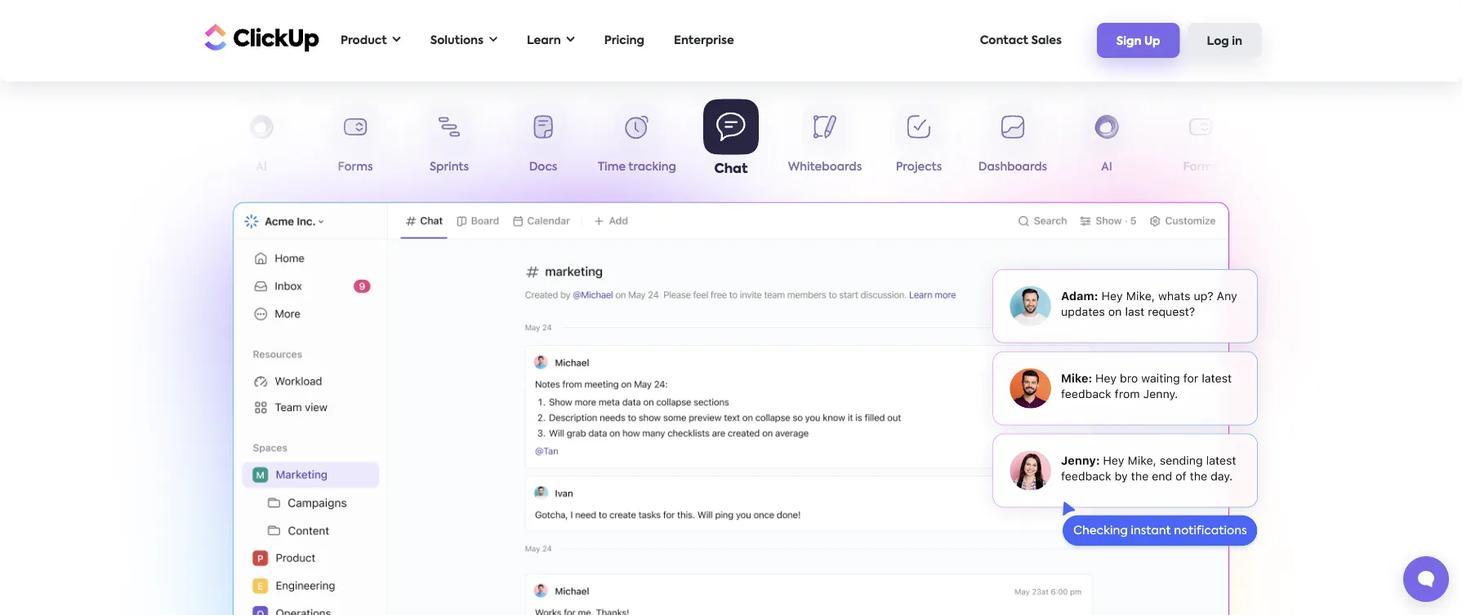 Task type: describe. For each thing, give the bounding box(es) containing it.
contact sales
[[980, 35, 1062, 46]]

product button
[[332, 24, 409, 57]]

2 sprints from the left
[[1275, 162, 1314, 173]]

chat button
[[684, 99, 778, 180]]

whiteboards button
[[778, 105, 872, 180]]

log in
[[1207, 36, 1242, 47]]

2 ai from the left
[[1101, 162, 1112, 173]]

chat
[[714, 163, 748, 176]]

docs button
[[496, 105, 590, 180]]

2 ai button from the left
[[1060, 105, 1154, 180]]

1 dashboards from the left
[[133, 162, 202, 173]]

tracking
[[628, 162, 676, 173]]

learn button
[[519, 24, 583, 57]]

whiteboards
[[788, 162, 862, 173]]

time tracking
[[598, 162, 676, 173]]

learn
[[527, 35, 561, 46]]

enterprise
[[674, 35, 734, 46]]

time tracking button
[[590, 105, 684, 180]]

1 sprints from the left
[[430, 162, 469, 173]]

product
[[341, 35, 387, 46]]

2 dashboards from the left
[[978, 162, 1047, 173]]

2 dashboards button from the left
[[966, 105, 1060, 180]]

solutions button
[[422, 24, 506, 57]]



Task type: locate. For each thing, give the bounding box(es) containing it.
1 horizontal spatial forms
[[1183, 162, 1218, 173]]

sign up
[[1117, 36, 1160, 47]]

enterprise link
[[666, 24, 742, 57]]

0 horizontal spatial sprints button
[[402, 105, 496, 180]]

log in link
[[1187, 23, 1262, 58]]

1 sprints button from the left
[[402, 105, 496, 180]]

0 horizontal spatial dashboards
[[133, 162, 202, 173]]

contact
[[980, 35, 1028, 46]]

0 horizontal spatial forms
[[338, 162, 373, 173]]

1 ai from the left
[[256, 162, 267, 173]]

time
[[598, 162, 626, 173]]

2 forms from the left
[[1183, 162, 1218, 173]]

contact sales link
[[972, 24, 1070, 57]]

pricing
[[604, 35, 644, 46]]

log
[[1207, 36, 1229, 47]]

1 horizontal spatial ai button
[[1060, 105, 1154, 180]]

1 horizontal spatial dashboards button
[[966, 105, 1060, 180]]

chat image
[[233, 202, 1230, 616], [972, 251, 1278, 553]]

2 forms button from the left
[[1154, 105, 1248, 180]]

pricing link
[[596, 24, 653, 57]]

sprints
[[430, 162, 469, 173], [1275, 162, 1314, 173]]

in
[[1232, 36, 1242, 47]]

sales
[[1031, 35, 1062, 46]]

up
[[1144, 36, 1160, 47]]

projects button
[[872, 105, 966, 180]]

dashboards
[[133, 162, 202, 173], [978, 162, 1047, 173]]

sprints button
[[402, 105, 496, 180], [1248, 105, 1342, 180]]

ai button
[[214, 105, 308, 180], [1060, 105, 1154, 180]]

clickup image
[[200, 22, 319, 53]]

forms
[[338, 162, 373, 173], [1183, 162, 1218, 173]]

1 horizontal spatial ai
[[1101, 162, 1112, 173]]

1 horizontal spatial dashboards
[[978, 162, 1047, 173]]

2 sprints button from the left
[[1248, 105, 1342, 180]]

dashboards button
[[120, 105, 214, 180], [966, 105, 1060, 180]]

1 ai button from the left
[[214, 105, 308, 180]]

projects
[[896, 162, 942, 173]]

1 horizontal spatial forms button
[[1154, 105, 1248, 180]]

0 horizontal spatial ai
[[256, 162, 267, 173]]

0 horizontal spatial dashboards button
[[120, 105, 214, 180]]

1 forms button from the left
[[308, 105, 402, 180]]

1 horizontal spatial sprints
[[1275, 162, 1314, 173]]

1 horizontal spatial sprints button
[[1248, 105, 1342, 180]]

1 forms from the left
[[338, 162, 373, 173]]

ai
[[256, 162, 267, 173], [1101, 162, 1112, 173]]

0 horizontal spatial sprints
[[430, 162, 469, 173]]

forms button
[[308, 105, 402, 180], [1154, 105, 1248, 180]]

1 dashboards button from the left
[[120, 105, 214, 180]]

sign up button
[[1097, 23, 1180, 58]]

docs
[[529, 162, 557, 173]]

solutions
[[430, 35, 484, 46]]

0 horizontal spatial ai button
[[214, 105, 308, 180]]

sign
[[1117, 36, 1142, 47]]

0 horizontal spatial forms button
[[308, 105, 402, 180]]



Task type: vqa. For each thing, say whether or not it's contained in the screenshot.
the left I
no



